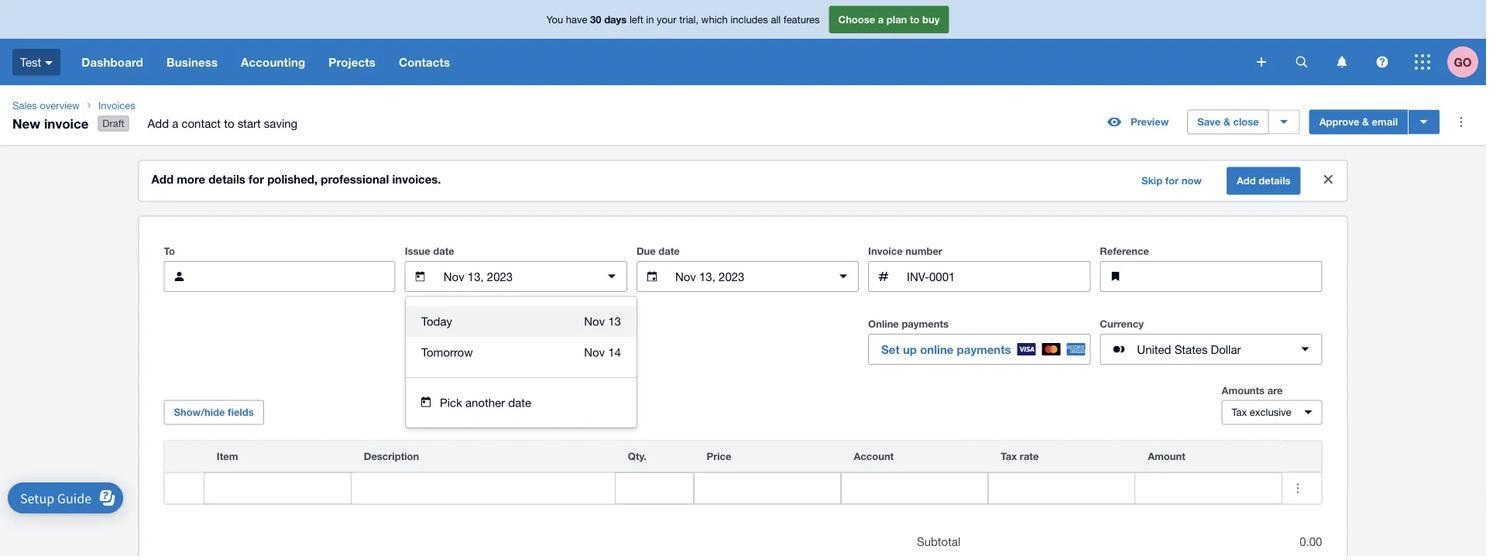 Task type: locate. For each thing, give the bounding box(es) containing it.
sales overview link
[[6, 98, 86, 113]]

save & close button
[[1188, 110, 1269, 135]]

2 & from the left
[[1363, 116, 1370, 128]]

1 vertical spatial to
[[224, 117, 234, 130]]

pick another date
[[440, 396, 532, 410]]

tax down amounts
[[1232, 406, 1247, 418]]

skip for now button
[[1133, 169, 1212, 193]]

svg image inside test "popup button"
[[45, 61, 53, 65]]

up
[[903, 343, 917, 356]]

tax for tax rate
[[1001, 451, 1017, 463]]

list box
[[406, 297, 637, 377]]

your
[[657, 13, 677, 25]]

nov 13
[[584, 315, 621, 328]]

to for plan
[[910, 13, 920, 25]]

payments
[[902, 318, 949, 330], [957, 343, 1011, 356]]

svg image up email
[[1377, 56, 1389, 68]]

amounts
[[1222, 384, 1265, 396]]

& right save
[[1224, 116, 1231, 128]]

Issue date text field
[[442, 262, 590, 291]]

approve & email
[[1320, 116, 1398, 128]]

are
[[1268, 384, 1283, 396]]

a left plan
[[878, 13, 884, 25]]

sales
[[12, 99, 37, 111]]

2 more date options image from the left
[[828, 261, 859, 292]]

have
[[566, 13, 588, 25]]

add
[[148, 117, 169, 130], [151, 172, 174, 186], [1237, 175, 1256, 187]]

none field inside invoice line item list element
[[204, 473, 351, 504]]

Price field
[[695, 474, 841, 503]]

date for due date
[[659, 245, 680, 257]]

1 horizontal spatial a
[[878, 13, 884, 25]]

add right the now
[[1237, 175, 1256, 187]]

invoice
[[44, 115, 89, 131]]

add inside "button"
[[1237, 175, 1256, 187]]

0 horizontal spatial payments
[[902, 318, 949, 330]]

accounting
[[241, 55, 305, 69]]

svg image right test
[[45, 61, 53, 65]]

for left polished,
[[249, 172, 264, 186]]

0 horizontal spatial &
[[1224, 116, 1231, 128]]

tax
[[1232, 406, 1247, 418], [1001, 451, 1017, 463]]

tax inside invoice line item list element
[[1001, 451, 1017, 463]]

all
[[771, 13, 781, 25]]

1 horizontal spatial payments
[[957, 343, 1011, 356]]

payments up online
[[902, 318, 949, 330]]

add details
[[1237, 175, 1291, 187]]

& inside 'button'
[[1363, 116, 1370, 128]]

1 horizontal spatial date
[[508, 396, 532, 410]]

set
[[882, 343, 900, 356]]

1 vertical spatial tax
[[1001, 451, 1017, 463]]

0 horizontal spatial svg image
[[45, 61, 53, 65]]

today
[[421, 315, 452, 328]]

add left the more
[[151, 172, 174, 186]]

& inside button
[[1224, 116, 1231, 128]]

list box containing today
[[406, 297, 637, 377]]

more date options image
[[596, 261, 627, 292], [828, 261, 859, 292]]

svg image
[[1377, 56, 1389, 68], [45, 61, 53, 65]]

features
[[784, 13, 820, 25]]

contact element
[[164, 261, 396, 292]]

nov
[[584, 315, 605, 328], [584, 346, 605, 359]]

1 more date options image from the left
[[596, 261, 627, 292]]

& left email
[[1363, 116, 1370, 128]]

1 horizontal spatial for
[[1166, 175, 1179, 187]]

0 vertical spatial payments
[[902, 318, 949, 330]]

currency
[[1100, 318, 1144, 330]]

amounts are
[[1222, 384, 1283, 396]]

date right issue
[[433, 245, 455, 257]]

qty.
[[628, 451, 647, 463]]

issue
[[405, 245, 430, 257]]

2 nov from the top
[[584, 346, 605, 359]]

invoice number
[[869, 245, 943, 257]]

0 vertical spatial tax
[[1232, 406, 1247, 418]]

add more details for polished, professional invoices. status
[[139, 161, 1348, 201]]

1 vertical spatial nov
[[584, 346, 605, 359]]

test
[[20, 55, 41, 69]]

date right the 'another'
[[508, 396, 532, 410]]

0 vertical spatial nov
[[584, 315, 605, 328]]

1 horizontal spatial tax
[[1232, 406, 1247, 418]]

a left contact at the top of the page
[[172, 117, 178, 130]]

payments right online
[[957, 343, 1011, 356]]

for left the now
[[1166, 175, 1179, 187]]

2 horizontal spatial date
[[659, 245, 680, 257]]

0 horizontal spatial details
[[209, 172, 245, 186]]

to left start
[[224, 117, 234, 130]]

nov left "14"
[[584, 346, 605, 359]]

details
[[209, 172, 245, 186], [1259, 175, 1291, 187]]

nov for nov 14
[[584, 346, 605, 359]]

Description text field
[[352, 474, 615, 503]]

14
[[608, 346, 621, 359]]

group
[[406, 297, 637, 428]]

to
[[910, 13, 920, 25], [224, 117, 234, 130]]

now
[[1182, 175, 1202, 187]]

details right the more
[[209, 172, 245, 186]]

polished,
[[267, 172, 318, 186]]

subtotal
[[917, 535, 961, 549]]

1 horizontal spatial &
[[1363, 116, 1370, 128]]

tax exclusive button
[[1222, 400, 1323, 425]]

skip for now
[[1142, 175, 1202, 187]]

invoices.
[[392, 172, 441, 186]]

0 vertical spatial to
[[910, 13, 920, 25]]

to left buy
[[910, 13, 920, 25]]

0 horizontal spatial more date options image
[[596, 261, 627, 292]]

invoice line item list element
[[164, 441, 1323, 505]]

Quantity field
[[616, 474, 694, 503]]

go
[[1454, 55, 1472, 69]]

0 horizontal spatial a
[[172, 117, 178, 130]]

date
[[433, 245, 455, 257], [659, 245, 680, 257], [508, 396, 532, 410]]

business
[[166, 55, 218, 69]]

tax inside popup button
[[1232, 406, 1247, 418]]

in
[[646, 13, 654, 25]]

amount
[[1148, 451, 1186, 463]]

add for add details
[[1237, 175, 1256, 187]]

nov left the 13
[[584, 315, 605, 328]]

dashboard link
[[70, 39, 155, 85]]

1 nov from the top
[[584, 315, 605, 328]]

None field
[[204, 473, 351, 504]]

date for issue date
[[433, 245, 455, 257]]

& for email
[[1363, 116, 1370, 128]]

svg image
[[1415, 54, 1431, 70], [1296, 56, 1308, 68], [1338, 56, 1348, 68], [1257, 57, 1267, 67]]

nov 14
[[584, 346, 621, 359]]

contacts button
[[387, 39, 462, 85]]

1 horizontal spatial to
[[910, 13, 920, 25]]

add left contact at the top of the page
[[148, 117, 169, 130]]

0 vertical spatial a
[[878, 13, 884, 25]]

reference
[[1100, 245, 1150, 257]]

dashboard
[[82, 55, 143, 69]]

united states dollar button
[[1100, 334, 1323, 365]]

Invoice number text field
[[906, 262, 1090, 291]]

to for contact
[[224, 117, 234, 130]]

details left close icon
[[1259, 175, 1291, 187]]

united states dollar
[[1137, 343, 1241, 356]]

0 horizontal spatial date
[[433, 245, 455, 257]]

0 horizontal spatial tax
[[1001, 451, 1017, 463]]

& for close
[[1224, 116, 1231, 128]]

1 horizontal spatial details
[[1259, 175, 1291, 187]]

more invoice options image
[[1446, 107, 1477, 138]]

choose a plan to buy
[[839, 13, 940, 25]]

more date options image for due date
[[828, 261, 859, 292]]

banner
[[0, 0, 1487, 85]]

preview button
[[1099, 110, 1178, 135]]

Reference text field
[[1137, 262, 1322, 291]]

online
[[869, 318, 899, 330]]

nov for nov 13
[[584, 315, 605, 328]]

tax left rate
[[1001, 451, 1017, 463]]

1 horizontal spatial more date options image
[[828, 261, 859, 292]]

13
[[608, 315, 621, 328]]

1 vertical spatial payments
[[957, 343, 1011, 356]]

banner containing dashboard
[[0, 0, 1487, 85]]

0 horizontal spatial for
[[249, 172, 264, 186]]

a
[[878, 13, 884, 25], [172, 117, 178, 130]]

projects button
[[317, 39, 387, 85]]

saving
[[264, 117, 298, 130]]

date right due
[[659, 245, 680, 257]]

30
[[590, 13, 602, 25]]

new
[[12, 115, 40, 131]]

professional
[[321, 172, 389, 186]]

0 horizontal spatial to
[[224, 117, 234, 130]]

&
[[1224, 116, 1231, 128], [1363, 116, 1370, 128]]

1 vertical spatial a
[[172, 117, 178, 130]]

1 & from the left
[[1224, 116, 1231, 128]]

includes
[[731, 13, 768, 25]]

navigation
[[70, 39, 1246, 85]]



Task type: vqa. For each thing, say whether or not it's contained in the screenshot.
Young Bros Transport link
no



Task type: describe. For each thing, give the bounding box(es) containing it.
due
[[637, 245, 656, 257]]

invoices link
[[92, 98, 310, 113]]

To text field
[[201, 262, 395, 291]]

online
[[920, 343, 954, 356]]

Due date text field
[[674, 262, 822, 291]]

accounting button
[[229, 39, 317, 85]]

details inside "button"
[[1259, 175, 1291, 187]]

plan
[[887, 13, 907, 25]]

add details button
[[1227, 167, 1301, 195]]

contacts
[[399, 55, 450, 69]]

close
[[1234, 116, 1259, 128]]

set up online payments button
[[869, 334, 1091, 365]]

1 horizontal spatial svg image
[[1377, 56, 1389, 68]]

approve
[[1320, 116, 1360, 128]]

email
[[1372, 116, 1398, 128]]

a for plan
[[878, 13, 884, 25]]

issue date
[[405, 245, 455, 257]]

states
[[1175, 343, 1208, 356]]

payments inside popup button
[[957, 343, 1011, 356]]

show/hide fields
[[174, 406, 254, 418]]

skip
[[1142, 175, 1163, 187]]

due date
[[637, 245, 680, 257]]

contact
[[182, 117, 221, 130]]

new invoice
[[12, 115, 89, 131]]

business button
[[155, 39, 229, 85]]

navigation containing dashboard
[[70, 39, 1246, 85]]

draft
[[103, 117, 125, 129]]

Inventory item text field
[[204, 474, 351, 503]]

group containing today
[[406, 297, 637, 428]]

to
[[164, 245, 175, 257]]

exclusive
[[1250, 406, 1292, 418]]

a for contact
[[172, 117, 178, 130]]

tax for tax exclusive
[[1232, 406, 1247, 418]]

close image
[[1313, 164, 1344, 195]]

save & close
[[1198, 116, 1259, 128]]

approve & email button
[[1310, 110, 1408, 135]]

another
[[466, 396, 505, 410]]

add for add a contact to start saving
[[148, 117, 169, 130]]

you have 30 days left in your trial, which includes all features
[[547, 13, 820, 25]]

days
[[604, 13, 627, 25]]

more date options image for issue date
[[596, 261, 627, 292]]

add a contact to start saving
[[148, 117, 298, 130]]

description
[[364, 451, 419, 463]]

for inside button
[[1166, 175, 1179, 187]]

pick another date button
[[406, 387, 637, 418]]

online payments
[[869, 318, 949, 330]]

show/hide
[[174, 406, 225, 418]]

invoices
[[98, 99, 135, 111]]

sales overview
[[12, 99, 80, 111]]

left
[[630, 13, 644, 25]]

more line item options element
[[1283, 441, 1322, 472]]

pick
[[440, 396, 462, 410]]

price
[[707, 451, 732, 463]]

show/hide fields button
[[164, 400, 264, 425]]

tomorrow
[[421, 346, 473, 359]]

add more details for polished, professional invoices.
[[151, 172, 441, 186]]

account
[[854, 451, 894, 463]]

buy
[[923, 13, 940, 25]]

Amount field
[[1136, 474, 1282, 503]]

invoice number element
[[869, 261, 1091, 292]]

trial,
[[680, 13, 699, 25]]

united
[[1137, 343, 1172, 356]]

overview
[[40, 99, 80, 111]]

number
[[906, 245, 943, 257]]

set up online payments
[[882, 343, 1011, 356]]

start
[[238, 117, 261, 130]]

go button
[[1448, 39, 1487, 85]]

test button
[[0, 39, 70, 85]]

projects
[[329, 55, 376, 69]]

invoice
[[869, 245, 903, 257]]

0.00
[[1300, 535, 1323, 549]]

date inside button
[[508, 396, 532, 410]]

item
[[217, 451, 238, 463]]

more line item options image
[[1283, 473, 1314, 504]]

add for add more details for polished, professional invoices.
[[151, 172, 174, 186]]

which
[[702, 13, 728, 25]]

tax rate
[[1001, 451, 1039, 463]]

rate
[[1020, 451, 1039, 463]]

more
[[177, 172, 205, 186]]

preview
[[1131, 116, 1169, 128]]



